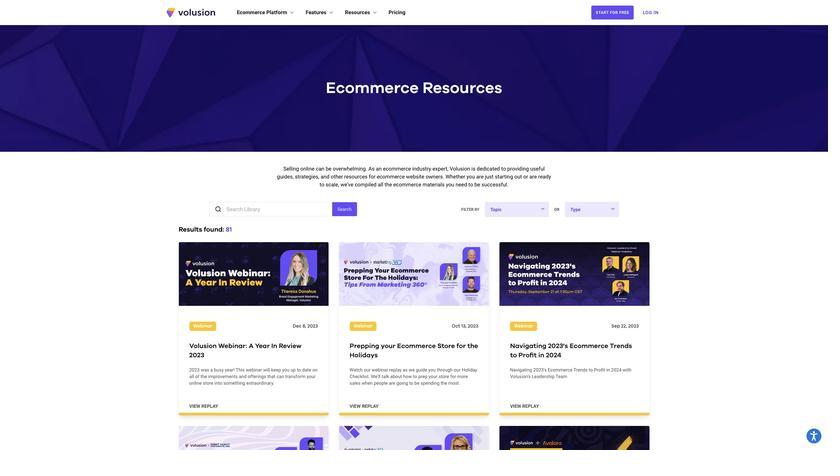 Task type: describe. For each thing, give the bounding box(es) containing it.
into
[[214, 381, 222, 386]]

profit for navigating 2023's ecommerce trends to profit in 2024
[[519, 353, 537, 359]]

dec
[[293, 325, 301, 329]]

in
[[654, 10, 659, 15]]

holidays
[[350, 353, 378, 359]]

website
[[406, 174, 424, 180]]

view replay button for holidays
[[350, 404, 379, 410]]

offerings
[[248, 374, 266, 380]]

dec 8, 2023
[[293, 325, 318, 329]]

resources inside dropdown button
[[345, 9, 370, 16]]

or
[[554, 208, 559, 212]]

other
[[331, 174, 343, 180]]

replay for prepping your ecommerce store for the holidays
[[362, 404, 379, 410]]

81
[[226, 227, 232, 233]]

starting
[[495, 174, 513, 180]]

by
[[475, 208, 480, 212]]

navigating 2023's ecommerce trends to profit in 2024
[[510, 343, 632, 359]]

replay for navigating 2023's ecommerce trends to profit in 2024
[[522, 404, 539, 410]]

for inside watch our webinar replay as we guide you through our holiday checklist. we'll talk about how to prep your store for more sales when people are going to be spending the most.
[[450, 374, 456, 380]]

that
[[267, 374, 275, 380]]

selling online can be overwhelming. as an ecommerce industry expert, volusion is dedicated to providing useful guides, strategies, and other resources for ecommerce website owners. whether you are just starting out or are ready to scale, we've compiled all the ecommerce materials you need to be successful.
[[277, 166, 551, 188]]

ecommerce for prepping your ecommerce store for the holidays
[[397, 343, 436, 350]]

was
[[201, 368, 209, 373]]

2023's for navigating 2023's ecommerce trends to profit in 2024
[[548, 343, 568, 350]]

platform
[[266, 9, 287, 16]]

1 vertical spatial ecommerce
[[377, 174, 405, 180]]

materials
[[423, 182, 445, 188]]

prep
[[418, 374, 427, 380]]

ecommerce resources
[[326, 81, 502, 97]]

most.
[[448, 381, 460, 386]]

log
[[643, 10, 652, 15]]

compiled
[[355, 182, 377, 188]]

to inside navigating 2023's ecommerce trends to profit in 2024
[[510, 353, 517, 359]]

13,
[[461, 325, 467, 329]]

or
[[523, 174, 528, 180]]

will
[[263, 368, 270, 373]]

your inside prepping your ecommerce store for the holidays
[[381, 343, 396, 350]]

people
[[374, 381, 388, 386]]

prepping your ecommerce store for the holidays
[[350, 343, 478, 359]]

1 horizontal spatial are
[[476, 174, 484, 180]]

features button
[[306, 9, 334, 17]]

volusion webinar: a year in review 2023 image
[[179, 243, 329, 306]]

0 vertical spatial be
[[326, 166, 332, 172]]

with
[[623, 368, 631, 373]]

watch our webinar replay as we guide you through our holiday checklist. we'll talk about how to prep your store for more sales when people are going to be spending the most.
[[350, 368, 477, 386]]

transform
[[285, 374, 306, 380]]

prepping your ecommerce store for the holidays image
[[339, 243, 489, 306]]

ecommerce inside dropdown button
[[237, 9, 265, 16]]

improvements
[[208, 374, 238, 380]]

the inside watch our webinar replay as we guide you through our holiday checklist. we'll talk about how to prep your store for more sales when people are going to be spending the most.
[[441, 381, 447, 386]]

and for offerings
[[239, 374, 247, 380]]

volusion webinar: a year in review 2023
[[189, 343, 301, 359]]

navigating for navigating 2023's ecommerce trends to profit in 2024
[[510, 343, 546, 350]]

watch
[[350, 368, 363, 373]]

your inside watch our webinar replay as we guide you through our holiday checklist. we'll talk about how to prep your store for more sales when people are going to be spending the most.
[[429, 374, 438, 380]]

view replay for in
[[510, 404, 539, 410]]

year!
[[225, 368, 235, 373]]

store inside 2023 was a busy year! this webinar will keep you up to date on all of the improvements and offerings that can transform your online store into something extraordinary.
[[203, 381, 213, 386]]

out
[[514, 174, 522, 180]]

and for other
[[321, 174, 329, 180]]

1 horizontal spatial resources
[[423, 81, 502, 97]]

results
[[179, 227, 202, 233]]

the inside selling online can be overwhelming. as an ecommerce industry expert, volusion is dedicated to providing useful guides, strategies, and other resources for ecommerce website owners. whether you are just starting out or are ready to scale, we've compiled all the ecommerce materials you need to be successful.
[[385, 182, 392, 188]]

busy
[[214, 368, 224, 373]]

found:
[[204, 227, 224, 233]]

successful.
[[482, 182, 508, 188]]

volusion inside volusion webinar: a year in review 2023
[[189, 343, 217, 350]]

you inside watch our webinar replay as we guide you through our holiday checklist. we'll talk about how to prep your store for more sales when people are going to be spending the most.
[[428, 368, 436, 373]]

filter
[[461, 208, 474, 212]]

how
[[403, 374, 412, 380]]

2024 for navigating 2023's ecommerce trends to profit in 2024 with volusion's leadership team
[[611, 368, 622, 373]]

in
[[271, 343, 277, 350]]

guide
[[416, 368, 427, 373]]

in for navigating 2023's ecommerce trends to profit in 2024 with volusion's leadership team
[[606, 368, 610, 373]]

log in link
[[639, 5, 663, 20]]

holiday
[[462, 368, 477, 373]]

resources
[[344, 174, 368, 180]]

start
[[596, 10, 609, 15]]

industry
[[412, 166, 431, 172]]

overwhelming.
[[333, 166, 367, 172]]

of
[[195, 374, 199, 380]]

in for navigating 2023's ecommerce trends to profit in 2024
[[538, 353, 544, 359]]

webinar inside 2023 was a busy year! this webinar will keep you up to date on all of the improvements and offerings that can transform your online store into something extraordinary.
[[246, 368, 262, 373]]

volusion inside selling online can be overwhelming. as an ecommerce industry expert, volusion is dedicated to providing useful guides, strategies, and other resources for ecommerce website owners. whether you are just starting out or are ready to scale, we've compiled all the ecommerce materials you need to be successful.
[[450, 166, 470, 172]]

need
[[456, 182, 467, 188]]

2 horizontal spatial are
[[529, 174, 537, 180]]

ecommerce for navigating 2023's ecommerce trends to profit in 2024
[[570, 343, 608, 350]]

log in
[[643, 10, 659, 15]]

more
[[457, 374, 468, 380]]

oct 13, 2023
[[452, 325, 478, 329]]

year
[[255, 343, 270, 350]]

the inside prepping your ecommerce store for the holidays
[[467, 343, 478, 350]]

webinar:
[[218, 343, 247, 350]]

this
[[236, 368, 245, 373]]

all inside 2023 was a busy year! this webinar will keep you up to date on all of the improvements and offerings that can transform your online store into something extraordinary.
[[189, 374, 194, 380]]

as
[[403, 368, 408, 373]]

2023's for navigating 2023's ecommerce trends to profit in 2024 with volusion's leadership team
[[533, 368, 547, 373]]

store inside watch our webinar replay as we guide you through our holiday checklist. we'll talk about how to prep your store for more sales when people are going to be spending the most.
[[439, 374, 449, 380]]

for
[[610, 10, 618, 15]]

2023 was a busy year! this webinar will keep you up to date on all of the improvements and offerings that can transform your online store into something extraordinary.
[[189, 368, 318, 386]]

sales
[[350, 381, 361, 386]]

oct
[[452, 325, 460, 329]]

dedicated
[[477, 166, 500, 172]]

22,
[[621, 325, 627, 329]]

Search Library field
[[227, 203, 332, 217]]

filter by
[[461, 208, 480, 212]]

navigating 2023's ecommerce trends to profit in 2024 image
[[500, 243, 649, 306]]

pricing link
[[389, 9, 405, 17]]

guides,
[[277, 174, 294, 180]]

navigating 2023's ecommerce trends to profit in 2024 with volusion's leadership team
[[510, 368, 631, 380]]

2024 for navigating 2023's ecommerce trends to profit in 2024
[[546, 353, 561, 359]]



Task type: vqa. For each thing, say whether or not it's contained in the screenshot.


Task type: locate. For each thing, give the bounding box(es) containing it.
view replay button down when
[[350, 404, 379, 410]]

to
[[501, 166, 506, 172], [320, 182, 324, 188], [468, 182, 473, 188], [510, 353, 517, 359], [297, 368, 301, 373], [589, 368, 593, 373], [413, 374, 417, 380], [409, 381, 413, 386]]

the left most.
[[441, 381, 447, 386]]

1 view replay button from the left
[[189, 404, 218, 410]]

2024
[[546, 353, 561, 359], [611, 368, 622, 373]]

0 horizontal spatial webinar
[[246, 368, 262, 373]]

1 horizontal spatial webinar
[[372, 368, 388, 373]]

are right or
[[529, 174, 537, 180]]

1 horizontal spatial view replay
[[350, 404, 379, 410]]

view replay button down into
[[189, 404, 218, 410]]

volusion up was
[[189, 343, 217, 350]]

to right up
[[297, 368, 301, 373]]

profit
[[519, 353, 537, 359], [594, 368, 605, 373]]

2024 left with
[[611, 368, 622, 373]]

profit for navigating 2023's ecommerce trends to profit in 2024 with volusion's leadership team
[[594, 368, 605, 373]]

2023's inside navigating 2023's ecommerce trends to profit in 2024 with volusion's leadership team
[[533, 368, 547, 373]]

in inside navigating 2023's ecommerce trends to profit in 2024 with volusion's leadership team
[[606, 368, 610, 373]]

2 horizontal spatial view
[[510, 404, 521, 410]]

an
[[376, 166, 382, 172]]

to right "need"
[[468, 182, 473, 188]]

for up most.
[[450, 374, 456, 380]]

ecommerce inside navigating 2023's ecommerce trends to profit in 2024 with volusion's leadership team
[[548, 368, 572, 373]]

volusion up whether
[[450, 166, 470, 172]]

0 vertical spatial resources
[[345, 9, 370, 16]]

1 horizontal spatial your
[[381, 343, 396, 350]]

free
[[619, 10, 629, 15]]

2 webinar from the left
[[372, 368, 388, 373]]

0 horizontal spatial resources
[[345, 9, 370, 16]]

2023 right 8,
[[307, 325, 318, 329]]

0 horizontal spatial are
[[389, 381, 395, 386]]

replay for volusion webinar: a year in review 2023
[[201, 404, 218, 410]]

0 horizontal spatial webinar
[[193, 325, 212, 329]]

profit left with
[[594, 368, 605, 373]]

we
[[409, 368, 415, 373]]

can
[[316, 166, 324, 172], [277, 374, 284, 380]]

2 our from the left
[[454, 368, 461, 373]]

in left with
[[606, 368, 610, 373]]

2 horizontal spatial webinar
[[514, 325, 533, 329]]

through
[[437, 368, 453, 373]]

store left into
[[203, 381, 213, 386]]

and
[[321, 174, 329, 180], [239, 374, 247, 380]]

owners.
[[426, 174, 444, 180]]

ecommerce down website
[[393, 182, 421, 188]]

2023 up of
[[189, 368, 200, 373]]

results found: 81
[[179, 227, 232, 233]]

navigating
[[510, 343, 546, 350], [510, 368, 532, 373]]

search button
[[332, 203, 357, 217]]

2023 right 22,
[[628, 325, 639, 329]]

our up more
[[454, 368, 461, 373]]

1 horizontal spatial 2023's
[[548, 343, 568, 350]]

webinar up the offerings
[[246, 368, 262, 373]]

1 view from the left
[[189, 404, 200, 410]]

1 horizontal spatial for
[[450, 374, 456, 380]]

checklist.
[[350, 374, 370, 380]]

can up strategies,
[[316, 166, 324, 172]]

online
[[300, 166, 315, 172], [189, 381, 202, 386]]

webinar up we'll
[[372, 368, 388, 373]]

be
[[326, 166, 332, 172], [474, 182, 480, 188], [414, 381, 419, 386]]

2023 for navigating 2023's ecommerce trends to profit in 2024
[[628, 325, 639, 329]]

navigating inside navigating 2023's ecommerce trends to profit in 2024
[[510, 343, 546, 350]]

volusion
[[450, 166, 470, 172], [189, 343, 217, 350]]

webinar
[[246, 368, 262, 373], [372, 368, 388, 373]]

ecommerce
[[237, 9, 265, 16], [326, 81, 419, 97], [397, 343, 436, 350], [570, 343, 608, 350], [548, 368, 572, 373]]

0 vertical spatial and
[[321, 174, 329, 180]]

useful
[[530, 166, 545, 172]]

0 horizontal spatial for
[[369, 174, 375, 180]]

for inside prepping your ecommerce store for the holidays
[[457, 343, 466, 350]]

you down is
[[467, 174, 475, 180]]

you right guide at the bottom right
[[428, 368, 436, 373]]

for down as at the left of page
[[369, 174, 375, 180]]

just
[[485, 174, 494, 180]]

1 vertical spatial and
[[239, 374, 247, 380]]

1 vertical spatial online
[[189, 381, 202, 386]]

online down of
[[189, 381, 202, 386]]

to up starting
[[501, 166, 506, 172]]

0 horizontal spatial profit
[[519, 353, 537, 359]]

0 horizontal spatial in
[[538, 353, 544, 359]]

2 horizontal spatial be
[[474, 182, 480, 188]]

are down 'about'
[[389, 381, 395, 386]]

0 vertical spatial trends
[[610, 343, 632, 350]]

spending
[[421, 381, 439, 386]]

0 horizontal spatial be
[[326, 166, 332, 172]]

2023 for volusion webinar: a year in review 2023
[[307, 325, 318, 329]]

3 view replay from the left
[[510, 404, 539, 410]]

and inside selling online can be overwhelming. as an ecommerce industry expert, volusion is dedicated to providing useful guides, strategies, and other resources for ecommerce website owners. whether you are just starting out or are ready to scale, we've compiled all the ecommerce materials you need to be successful.
[[321, 174, 329, 180]]

view replay for 2023
[[189, 404, 218, 410]]

0 horizontal spatial volusion
[[189, 343, 217, 350]]

can inside 2023 was a busy year! this webinar will keep you up to date on all of the improvements and offerings that can transform your online store into something extraordinary.
[[277, 374, 284, 380]]

your
[[381, 343, 396, 350], [307, 374, 316, 380], [429, 374, 438, 380]]

your right prepping
[[381, 343, 396, 350]]

ecommerce for navigating 2023's ecommerce trends to profit in 2024 with volusion's leadership team
[[548, 368, 572, 373]]

2 vertical spatial ecommerce
[[393, 182, 421, 188]]

1 vertical spatial 2023's
[[533, 368, 547, 373]]

resources
[[345, 9, 370, 16], [423, 81, 502, 97]]

0 vertical spatial for
[[369, 174, 375, 180]]

prepping
[[350, 343, 379, 350]]

your up the spending
[[429, 374, 438, 380]]

2 horizontal spatial your
[[429, 374, 438, 380]]

0 vertical spatial 2024
[[546, 353, 561, 359]]

view
[[189, 404, 200, 410], [350, 404, 361, 410], [510, 404, 521, 410]]

0 horizontal spatial and
[[239, 374, 247, 380]]

0 horizontal spatial view
[[189, 404, 200, 410]]

1 horizontal spatial trends
[[610, 343, 632, 350]]

start for free link
[[591, 6, 634, 20]]

to down we
[[413, 374, 417, 380]]

1 horizontal spatial online
[[300, 166, 315, 172]]

and up scale,
[[321, 174, 329, 180]]

view replay button down volusion's
[[510, 404, 539, 410]]

to inside navigating 2023's ecommerce trends to profit in 2024 with volusion's leadership team
[[589, 368, 593, 373]]

1 vertical spatial in
[[606, 368, 610, 373]]

2 view from the left
[[350, 404, 361, 410]]

0 horizontal spatial online
[[189, 381, 202, 386]]

going
[[397, 381, 408, 386]]

1 horizontal spatial store
[[439, 374, 449, 380]]

0 vertical spatial in
[[538, 353, 544, 359]]

to left scale,
[[320, 182, 324, 188]]

are inside watch our webinar replay as we guide you through our holiday checklist. we'll talk about how to prep your store for more sales when people are going to be spending the most.
[[389, 381, 395, 386]]

search
[[337, 207, 352, 212]]

are left the just
[[476, 174, 484, 180]]

we've
[[340, 182, 353, 188]]

to down the how
[[409, 381, 413, 386]]

0 vertical spatial online
[[300, 166, 315, 172]]

2 view replay from the left
[[350, 404, 379, 410]]

online inside 2023 was a busy year! this webinar will keep you up to date on all of the improvements and offerings that can transform your online store into something extraordinary.
[[189, 381, 202, 386]]

ready
[[538, 174, 551, 180]]

1 view replay from the left
[[189, 404, 218, 410]]

a
[[210, 368, 213, 373]]

2023
[[307, 325, 318, 329], [468, 325, 478, 329], [628, 325, 639, 329], [189, 353, 204, 359], [189, 368, 200, 373]]

replay down volusion's
[[522, 404, 539, 410]]

navigating for navigating 2023's ecommerce trends to profit in 2024 with volusion's leadership team
[[510, 368, 532, 373]]

all left of
[[189, 374, 194, 380]]

and inside 2023 was a busy year! this webinar will keep you up to date on all of the improvements and offerings that can transform your online store into something extraordinary.
[[239, 374, 247, 380]]

2 horizontal spatial view replay
[[510, 404, 539, 410]]

all inside selling online can be overwhelming. as an ecommerce industry expert, volusion is dedicated to providing useful guides, strategies, and other resources for ecommerce website owners. whether you are just starting out or are ready to scale, we've compiled all the ecommerce materials you need to be successful.
[[378, 182, 383, 188]]

ecommerce inside prepping your ecommerce store for the holidays
[[397, 343, 436, 350]]

1 horizontal spatial view
[[350, 404, 361, 410]]

online inside selling online can be overwhelming. as an ecommerce industry expert, volusion is dedicated to providing useful guides, strategies, and other resources for ecommerce website owners. whether you are just starting out or are ready to scale, we've compiled all the ecommerce materials you need to be successful.
[[300, 166, 315, 172]]

2023 for prepping your ecommerce store for the holidays
[[468, 325, 478, 329]]

1 vertical spatial resources
[[423, 81, 502, 97]]

2023 right 13,
[[468, 325, 478, 329]]

be inside watch our webinar replay as we guide you through our holiday checklist. we'll talk about how to prep your store for more sales when people are going to be spending the most.
[[414, 381, 419, 386]]

2023 inside 2023 was a busy year! this webinar will keep you up to date on all of the improvements and offerings that can transform your online store into something extraordinary.
[[189, 368, 200, 373]]

a
[[249, 343, 254, 350]]

you
[[467, 174, 475, 180], [446, 182, 454, 188], [282, 368, 289, 373], [428, 368, 436, 373]]

2023's inside navigating 2023's ecommerce trends to profit in 2024
[[548, 343, 568, 350]]

1 horizontal spatial in
[[606, 368, 610, 373]]

trends inside navigating 2023's ecommerce trends to profit in 2024
[[610, 343, 632, 350]]

1 horizontal spatial be
[[414, 381, 419, 386]]

to up volusion's
[[510, 353, 517, 359]]

0 horizontal spatial our
[[364, 368, 371, 373]]

for inside selling online can be overwhelming. as an ecommerce industry expert, volusion is dedicated to providing useful guides, strategies, and other resources for ecommerce website owners. whether you are just starting out or are ready to scale, we've compiled all the ecommerce materials you need to be successful.
[[369, 174, 375, 180]]

0 horizontal spatial your
[[307, 374, 316, 380]]

2023's up leadership
[[533, 368, 547, 373]]

view down sales
[[350, 404, 361, 410]]

1 horizontal spatial profit
[[594, 368, 605, 373]]

navigating inside navigating 2023's ecommerce trends to profit in 2024 with volusion's leadership team
[[510, 368, 532, 373]]

1 horizontal spatial our
[[454, 368, 461, 373]]

open accessibe: accessibility options, statement and help image
[[810, 432, 818, 442]]

1 vertical spatial all
[[189, 374, 194, 380]]

1 vertical spatial be
[[474, 182, 480, 188]]

1 horizontal spatial webinar
[[354, 325, 373, 329]]

0 vertical spatial store
[[439, 374, 449, 380]]

online up strategies,
[[300, 166, 315, 172]]

about
[[390, 374, 402, 380]]

2 view replay button from the left
[[350, 404, 379, 410]]

0 horizontal spatial view replay button
[[189, 404, 218, 410]]

view replay button for 2023
[[189, 404, 218, 410]]

you inside 2023 was a busy year! this webinar will keep you up to date on all of the improvements and offerings that can transform your online store into something extraordinary.
[[282, 368, 289, 373]]

webinar for navigating 2023's ecommerce trends to profit in 2024
[[514, 325, 533, 329]]

to inside 2023 was a busy year! this webinar will keep you up to date on all of the improvements and offerings that can transform your online store into something extraordinary.
[[297, 368, 301, 373]]

trends down navigating 2023's ecommerce trends to profit in 2024
[[574, 368, 588, 373]]

ecommerce inside navigating 2023's ecommerce trends to profit in 2024
[[570, 343, 608, 350]]

you left up
[[282, 368, 289, 373]]

3 view replay button from the left
[[510, 404, 539, 410]]

view replay down volusion's
[[510, 404, 539, 410]]

1 vertical spatial for
[[457, 343, 466, 350]]

you down whether
[[446, 182, 454, 188]]

0 vertical spatial ecommerce
[[383, 166, 411, 172]]

for right store
[[457, 343, 466, 350]]

1 vertical spatial volusion
[[189, 343, 217, 350]]

webinar for volusion webinar: a year in review 2023
[[193, 325, 212, 329]]

profit inside navigating 2023's ecommerce trends to profit in 2024
[[519, 353, 537, 359]]

are
[[476, 174, 484, 180], [529, 174, 537, 180], [389, 381, 395, 386]]

replay down into
[[201, 404, 218, 410]]

when
[[362, 381, 373, 386]]

view replay down into
[[189, 404, 218, 410]]

1 horizontal spatial and
[[321, 174, 329, 180]]

on
[[312, 368, 318, 373]]

the inside 2023 was a busy year! this webinar will keep you up to date on all of the improvements and offerings that can transform your online store into something extraordinary.
[[201, 374, 207, 380]]

can down keep
[[277, 374, 284, 380]]

can inside selling online can be overwhelming. as an ecommerce industry expert, volusion is dedicated to providing useful guides, strategies, and other resources for ecommerce website owners. whether you are just starting out or are ready to scale, we've compiled all the ecommerce materials you need to be successful.
[[316, 166, 324, 172]]

keep
[[271, 368, 281, 373]]

trends
[[610, 343, 632, 350], [574, 368, 588, 373]]

1 horizontal spatial view replay button
[[350, 404, 379, 410]]

our
[[364, 368, 371, 373], [454, 368, 461, 373]]

be up other
[[326, 166, 332, 172]]

0 horizontal spatial all
[[189, 374, 194, 380]]

2024 up team at the right bottom of page
[[546, 353, 561, 359]]

view replay button
[[189, 404, 218, 410], [350, 404, 379, 410], [510, 404, 539, 410]]

1 horizontal spatial 2024
[[611, 368, 622, 373]]

0 horizontal spatial trends
[[574, 368, 588, 373]]

ecommerce platform button
[[237, 9, 295, 17]]

ecommerce platform
[[237, 9, 287, 16]]

2 vertical spatial be
[[414, 381, 419, 386]]

0 horizontal spatial view replay
[[189, 404, 218, 410]]

replay up 'about'
[[389, 368, 402, 373]]

trends for navigating 2023's ecommerce trends to profit in 2024 with volusion's leadership team
[[574, 368, 588, 373]]

1 horizontal spatial can
[[316, 166, 324, 172]]

view for volusion webinar: a year in review 2023
[[189, 404, 200, 410]]

trends inside navigating 2023's ecommerce trends to profit in 2024 with volusion's leadership team
[[574, 368, 588, 373]]

team
[[556, 374, 567, 380]]

view down volusion's
[[510, 404, 521, 410]]

our up checklist.
[[364, 368, 371, 373]]

2024 inside navigating 2023's ecommerce trends to profit in 2024 with volusion's leadership team
[[611, 368, 622, 373]]

view for prepping your ecommerce store for the holidays
[[350, 404, 361, 410]]

0 vertical spatial volusion
[[450, 166, 470, 172]]

2023 up was
[[189, 353, 204, 359]]

1 vertical spatial 2024
[[611, 368, 622, 373]]

expert,
[[433, 166, 448, 172]]

scale,
[[326, 182, 339, 188]]

3 view from the left
[[510, 404, 521, 410]]

all right compiled
[[378, 182, 383, 188]]

resources button
[[345, 9, 378, 17]]

store down through
[[439, 374, 449, 380]]

0 vertical spatial can
[[316, 166, 324, 172]]

store
[[437, 343, 455, 350]]

replay down when
[[362, 404, 379, 410]]

2024 inside navigating 2023's ecommerce trends to profit in 2024
[[546, 353, 561, 359]]

something
[[223, 381, 245, 386]]

1 our from the left
[[364, 368, 371, 373]]

0 vertical spatial 2023's
[[548, 343, 568, 350]]

webinar
[[193, 325, 212, 329], [354, 325, 373, 329], [514, 325, 533, 329]]

1 vertical spatial store
[[203, 381, 213, 386]]

trends down 22,
[[610, 343, 632, 350]]

8,
[[303, 325, 306, 329]]

webinar inside watch our webinar replay as we guide you through our holiday checklist. we'll talk about how to prep your store for more sales when people are going to be spending the most.
[[372, 368, 388, 373]]

strategies,
[[295, 174, 319, 180]]

ecommerce down an
[[377, 174, 405, 180]]

the right compiled
[[385, 182, 392, 188]]

replay
[[389, 368, 402, 373], [201, 404, 218, 410], [362, 404, 379, 410], [522, 404, 539, 410]]

2023's up navigating 2023's ecommerce trends to profit in 2024 with volusion's leadership team
[[548, 343, 568, 350]]

1 vertical spatial profit
[[594, 368, 605, 373]]

0 vertical spatial all
[[378, 182, 383, 188]]

2 horizontal spatial view replay button
[[510, 404, 539, 410]]

1 vertical spatial can
[[277, 374, 284, 380]]

we'll
[[371, 374, 380, 380]]

0 horizontal spatial store
[[203, 381, 213, 386]]

1 navigating from the top
[[510, 343, 546, 350]]

1 webinar from the left
[[246, 368, 262, 373]]

start for free
[[596, 10, 629, 15]]

your down "on"
[[307, 374, 316, 380]]

1 vertical spatial navigating
[[510, 368, 532, 373]]

3 webinar from the left
[[514, 325, 533, 329]]

the right of
[[201, 374, 207, 380]]

trends for navigating 2023's ecommerce trends to profit in 2024
[[610, 343, 632, 350]]

the down oct 13, 2023
[[467, 343, 478, 350]]

2 webinar from the left
[[354, 325, 373, 329]]

in up leadership
[[538, 353, 544, 359]]

2 navigating from the top
[[510, 368, 532, 373]]

profit up volusion's
[[519, 353, 537, 359]]

ecommerce right an
[[383, 166, 411, 172]]

2 vertical spatial for
[[450, 374, 456, 380]]

0 horizontal spatial 2023's
[[533, 368, 547, 373]]

1 horizontal spatial all
[[378, 182, 383, 188]]

1 horizontal spatial volusion
[[450, 166, 470, 172]]

date
[[302, 368, 311, 373]]

0 horizontal spatial can
[[277, 374, 284, 380]]

0 vertical spatial navigating
[[510, 343, 546, 350]]

replay inside watch our webinar replay as we guide you through our holiday checklist. we'll talk about how to prep your store for more sales when people are going to be spending the most.
[[389, 368, 402, 373]]

in inside navigating 2023's ecommerce trends to profit in 2024
[[538, 353, 544, 359]]

2 horizontal spatial for
[[457, 343, 466, 350]]

2023 inside volusion webinar: a year in review 2023
[[189, 353, 204, 359]]

0 vertical spatial profit
[[519, 353, 537, 359]]

view replay button for in
[[510, 404, 539, 410]]

to down navigating 2023's ecommerce trends to profit in 2024
[[589, 368, 593, 373]]

as
[[368, 166, 375, 172]]

and down this
[[239, 374, 247, 380]]

is
[[471, 166, 475, 172]]

profit inside navigating 2023's ecommerce trends to profit in 2024 with volusion's leadership team
[[594, 368, 605, 373]]

view replay down when
[[350, 404, 379, 410]]

webinar for prepping your ecommerce store for the holidays
[[354, 325, 373, 329]]

view for navigating 2023's ecommerce trends to profit in 2024
[[510, 404, 521, 410]]

sep 22, 2023
[[611, 325, 639, 329]]

view replay for holidays
[[350, 404, 379, 410]]

view down of
[[189, 404, 200, 410]]

the
[[385, 182, 392, 188], [467, 343, 478, 350], [201, 374, 207, 380], [441, 381, 447, 386]]

providing
[[507, 166, 529, 172]]

your inside 2023 was a busy year! this webinar will keep you up to date on all of the improvements and offerings that can transform your online store into something extraordinary.
[[307, 374, 316, 380]]

be right "need"
[[474, 182, 480, 188]]

be down prep
[[414, 381, 419, 386]]

1 webinar from the left
[[193, 325, 212, 329]]

features
[[306, 9, 326, 16]]

1 vertical spatial trends
[[574, 368, 588, 373]]

0 horizontal spatial 2024
[[546, 353, 561, 359]]

leadership
[[532, 374, 555, 380]]

selling
[[283, 166, 299, 172]]



